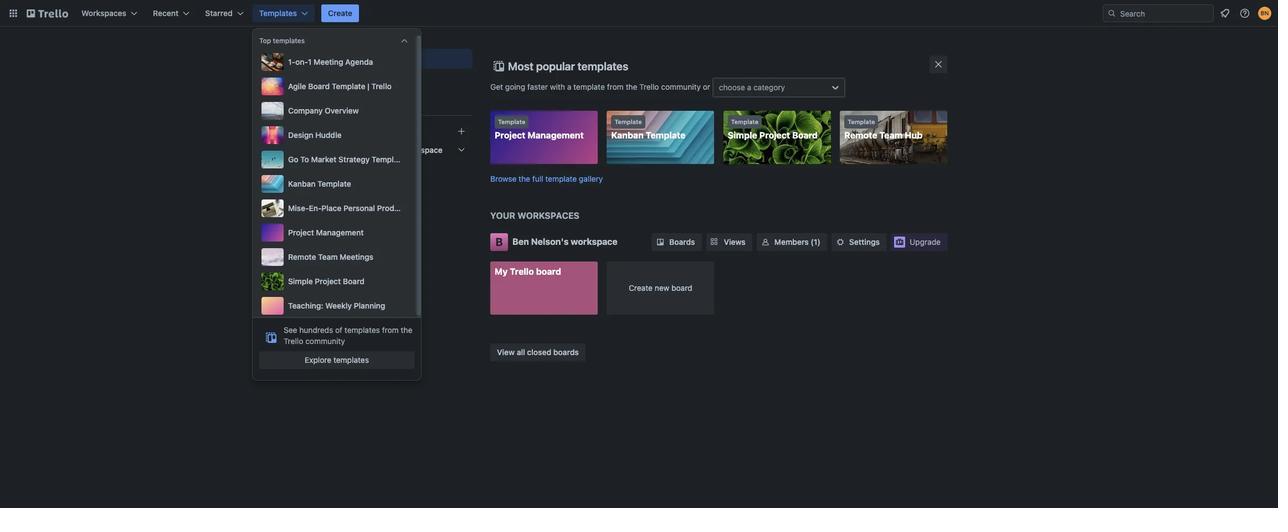 Task type: describe. For each thing, give the bounding box(es) containing it.
hub
[[905, 130, 923, 140]]

of
[[335, 325, 343, 335]]

browse the full template gallery
[[491, 174, 603, 183]]

market
[[311, 155, 337, 164]]

settings
[[850, 237, 880, 246]]

upgrade button
[[891, 233, 948, 251]]

closed
[[527, 348, 552, 357]]

boards
[[554, 348, 579, 357]]

faster
[[528, 82, 548, 91]]

project down remote team meetings
[[315, 277, 341, 286]]

home link
[[331, 93, 473, 113]]

1
[[308, 57, 312, 67]]

project inside template project management
[[495, 130, 526, 140]]

templates button
[[253, 4, 315, 22]]

remote inside template remote team hub
[[845, 130, 878, 140]]

design huddle button
[[259, 124, 410, 146]]

go
[[288, 155, 299, 164]]

productivity
[[377, 203, 421, 213]]

sm image for boards
[[655, 236, 666, 248]]

template inside template simple project board
[[732, 118, 759, 125]]

recent button
[[146, 4, 196, 22]]

1 horizontal spatial boards link
[[652, 233, 702, 251]]

boards for sm icon corresponding to boards
[[670, 237, 695, 246]]

create for create
[[328, 8, 353, 18]]

create new board
[[629, 283, 693, 292]]

go to market strategy template button
[[259, 149, 410, 171]]

management inside button
[[316, 228, 364, 237]]

board inside agile board template | trello button
[[308, 81, 330, 91]]

template remote team hub
[[845, 118, 923, 140]]

project management button
[[259, 222, 410, 244]]

my trello board
[[495, 266, 562, 276]]

menu containing 1-on-1 meeting agenda
[[259, 51, 451, 317]]

template project management
[[495, 118, 584, 140]]

create for create new board
[[629, 283, 653, 292]]

templates link
[[331, 71, 473, 91]]

template simple project board
[[728, 118, 818, 140]]

1-on-1 meeting agenda button
[[259, 51, 410, 73]]

create a workspace image
[[455, 125, 468, 138]]

most
[[508, 60, 534, 73]]

workspaces button
[[75, 4, 144, 22]]

with
[[550, 82, 565, 91]]

members (1)
[[775, 237, 821, 246]]

meeting
[[314, 57, 343, 67]]

Search field
[[1117, 5, 1214, 22]]

create button
[[322, 4, 359, 22]]

workspaces
[[518, 210, 580, 220]]

home
[[353, 98, 375, 108]]

0 vertical spatial the
[[626, 82, 638, 91]]

gallery
[[579, 174, 603, 183]]

project management
[[288, 228, 364, 237]]

1 horizontal spatial community
[[662, 82, 701, 91]]

overview
[[325, 106, 359, 115]]

members
[[775, 237, 809, 246]]

your
[[491, 210, 516, 220]]

en-
[[309, 203, 322, 213]]

browse the full template gallery link
[[491, 174, 603, 183]]

1 horizontal spatial templates
[[353, 76, 391, 85]]

simple project board
[[288, 277, 365, 286]]

system
[[423, 203, 451, 213]]

1 horizontal spatial the
[[519, 174, 531, 183]]

remote team meetings
[[288, 252, 374, 262]]

remote team meetings button
[[259, 246, 410, 268]]

choose a category
[[719, 83, 786, 92]]

2 sm image from the left
[[760, 236, 772, 248]]

planning
[[354, 301, 385, 310]]

back to home image
[[27, 4, 68, 22]]

my trello board link
[[491, 261, 598, 315]]

the inside see hundreds of templates from the trello community
[[401, 325, 413, 335]]

board for create new board
[[672, 283, 693, 292]]

explore
[[305, 355, 332, 365]]

trello inside button
[[372, 81, 392, 91]]

from inside see hundreds of templates from the trello community
[[382, 325, 399, 335]]

design
[[288, 130, 314, 140]]

1-
[[288, 57, 295, 67]]

agile board template | trello
[[288, 81, 392, 91]]

trello up template kanban template
[[640, 82, 659, 91]]

|
[[368, 81, 370, 91]]

agile board template | trello button
[[259, 75, 410, 98]]

settings link
[[832, 233, 887, 251]]

strategy
[[339, 155, 370, 164]]

views link
[[707, 233, 753, 251]]

template inside template remote team hub
[[848, 118, 876, 125]]

board inside simple project board button
[[343, 277, 365, 286]]

weekly
[[326, 301, 352, 310]]

kanban inside button
[[288, 179, 316, 188]]

hundreds
[[299, 325, 333, 335]]

0 horizontal spatial ben nelson's workspace
[[353, 145, 443, 155]]

get
[[491, 82, 503, 91]]

top templates
[[259, 37, 305, 45]]

kanban template
[[288, 179, 351, 188]]

primary element
[[0, 0, 1279, 27]]

teaching: weekly planning
[[288, 301, 385, 310]]

collapse image
[[400, 37, 409, 45]]

browse
[[491, 174, 517, 183]]

templates up get going faster with a template from the trello community or
[[578, 60, 629, 73]]

full
[[533, 174, 544, 183]]

get going faster with a template from the trello community or
[[491, 82, 713, 91]]



Task type: vqa. For each thing, say whether or not it's contained in the screenshot.
Upgrade BUTTON
yes



Task type: locate. For each thing, give the bounding box(es) containing it.
1 vertical spatial b
[[496, 235, 503, 248]]

0 horizontal spatial management
[[316, 228, 364, 237]]

workspace down "workspaces"
[[571, 236, 618, 246]]

starred button
[[199, 4, 250, 22]]

1 horizontal spatial kanban
[[612, 130, 644, 140]]

1 horizontal spatial board
[[672, 283, 693, 292]]

remote left hub
[[845, 130, 878, 140]]

0 horizontal spatial the
[[401, 325, 413, 335]]

0 horizontal spatial community
[[306, 336, 345, 346]]

team
[[880, 130, 903, 140], [318, 252, 338, 262]]

board
[[308, 81, 330, 91], [793, 130, 818, 140], [343, 277, 365, 286]]

0 horizontal spatial sm image
[[655, 236, 666, 248]]

agenda
[[345, 57, 373, 67]]

remote
[[845, 130, 878, 140], [288, 252, 316, 262]]

template
[[574, 82, 605, 91], [546, 174, 577, 183]]

boards link
[[331, 49, 473, 69], [652, 233, 702, 251]]

team inside button
[[318, 252, 338, 262]]

board inside template simple project board
[[793, 130, 818, 140]]

board image
[[335, 52, 349, 65]]

1 horizontal spatial workspaces
[[338, 127, 378, 135]]

1 horizontal spatial nelson's
[[531, 236, 569, 246]]

template right full
[[546, 174, 577, 183]]

2 horizontal spatial sm image
[[835, 236, 846, 248]]

0 horizontal spatial templates
[[259, 8, 297, 18]]

company
[[288, 106, 323, 115]]

1 horizontal spatial ben nelson's workspace
[[513, 236, 618, 246]]

see
[[284, 325, 297, 335]]

sm image for settings
[[835, 236, 846, 248]]

a right with
[[568, 82, 572, 91]]

templates right of
[[345, 325, 380, 335]]

kanban inside template kanban template
[[612, 130, 644, 140]]

teaching:
[[288, 301, 324, 310]]

2 vertical spatial board
[[343, 277, 365, 286]]

project inside template simple project board
[[760, 130, 791, 140]]

1 horizontal spatial boards
[[670, 237, 695, 246]]

community inside see hundreds of templates from the trello community
[[306, 336, 345, 346]]

0 horizontal spatial b
[[339, 145, 345, 155]]

team inside template remote team hub
[[880, 130, 903, 140]]

1 horizontal spatial team
[[880, 130, 903, 140]]

0 vertical spatial boards link
[[331, 49, 473, 69]]

1 vertical spatial community
[[306, 336, 345, 346]]

0 vertical spatial ben
[[353, 145, 367, 155]]

choose
[[719, 83, 746, 92]]

templates down see hundreds of templates from the trello community
[[334, 355, 369, 365]]

template down most popular templates
[[574, 82, 605, 91]]

workspaces inside dropdown button
[[81, 8, 126, 18]]

on-
[[295, 57, 308, 67]]

ben nelson's workspace down "workspaces"
[[513, 236, 618, 246]]

1 vertical spatial board
[[793, 130, 818, 140]]

place
[[322, 203, 342, 213]]

0 horizontal spatial remote
[[288, 252, 316, 262]]

templates inside see hundreds of templates from the trello community
[[345, 325, 380, 335]]

menu
[[259, 51, 451, 317]]

3 sm image from the left
[[835, 236, 846, 248]]

meetings
[[340, 252, 374, 262]]

templates
[[259, 8, 297, 18], [353, 76, 391, 85]]

1 horizontal spatial from
[[607, 82, 624, 91]]

sm image left members
[[760, 236, 772, 248]]

simple inside template simple project board
[[728, 130, 758, 140]]

create inside button
[[328, 8, 353, 18]]

sm image left settings
[[835, 236, 846, 248]]

1 horizontal spatial simple
[[728, 130, 758, 140]]

all
[[517, 348, 525, 357]]

top
[[259, 37, 271, 45]]

kanban down to on the top of page
[[288, 179, 316, 188]]

view all closed boards
[[497, 348, 579, 357]]

community left or
[[662, 82, 701, 91]]

1 horizontal spatial sm image
[[760, 236, 772, 248]]

2 vertical spatial the
[[401, 325, 413, 335]]

2 horizontal spatial the
[[626, 82, 638, 91]]

0 vertical spatial workspaces
[[81, 8, 126, 18]]

0 vertical spatial remote
[[845, 130, 878, 140]]

project down "mise-" at the top of page
[[288, 228, 314, 237]]

starred
[[205, 8, 233, 18]]

1 vertical spatial workspaces
[[338, 127, 378, 135]]

ben
[[353, 145, 367, 155], [513, 236, 529, 246]]

1 horizontal spatial workspace
[[571, 236, 618, 246]]

0 vertical spatial create
[[328, 8, 353, 18]]

simple up teaching:
[[288, 277, 313, 286]]

0 vertical spatial b
[[339, 145, 345, 155]]

simple
[[728, 130, 758, 140], [288, 277, 313, 286]]

most popular templates
[[508, 60, 629, 73]]

management up remote team meetings button
[[316, 228, 364, 237]]

sm image inside settings link
[[835, 236, 846, 248]]

personal
[[344, 203, 375, 213]]

1 vertical spatial boards link
[[652, 233, 702, 251]]

explore templates link
[[259, 351, 415, 369]]

1 vertical spatial ben nelson's workspace
[[513, 236, 618, 246]]

team up simple project board
[[318, 252, 338, 262]]

boards
[[353, 54, 379, 63], [670, 237, 695, 246]]

1 vertical spatial boards
[[670, 237, 695, 246]]

1 horizontal spatial b
[[496, 235, 503, 248]]

simple inside button
[[288, 277, 313, 286]]

0 vertical spatial template
[[574, 82, 605, 91]]

management inside template project management
[[528, 130, 584, 140]]

1 vertical spatial management
[[316, 228, 364, 237]]

workspace down home link
[[403, 145, 443, 155]]

upgrade
[[910, 237, 941, 246]]

mise-en-place personal productivity system button
[[259, 197, 451, 220]]

0 horizontal spatial kanban
[[288, 179, 316, 188]]

template kanban template
[[612, 118, 686, 140]]

templates up top templates
[[259, 8, 297, 18]]

mise-
[[288, 203, 309, 213]]

template
[[332, 81, 366, 91], [498, 118, 526, 125], [615, 118, 642, 125], [732, 118, 759, 125], [848, 118, 876, 125], [646, 130, 686, 140], [372, 155, 406, 164], [318, 179, 351, 188]]

0 horizontal spatial from
[[382, 325, 399, 335]]

1-on-1 meeting agenda
[[288, 57, 373, 67]]

1 vertical spatial simple
[[288, 277, 313, 286]]

template board image
[[335, 74, 349, 88]]

b down huddle
[[339, 145, 345, 155]]

0 horizontal spatial workspace
[[403, 145, 443, 155]]

the
[[626, 82, 638, 91], [519, 174, 531, 183], [401, 325, 413, 335]]

trello right |
[[372, 81, 392, 91]]

1 vertical spatial team
[[318, 252, 338, 262]]

0 vertical spatial board
[[536, 266, 562, 276]]

project up browse
[[495, 130, 526, 140]]

1 vertical spatial board
[[672, 283, 693, 292]]

team left hub
[[880, 130, 903, 140]]

0 horizontal spatial a
[[568, 82, 572, 91]]

template inside template project management
[[498, 118, 526, 125]]

trello
[[372, 81, 392, 91], [640, 82, 659, 91], [510, 266, 534, 276], [284, 336, 303, 346]]

0 horizontal spatial boards link
[[331, 49, 473, 69]]

0 horizontal spatial create
[[328, 8, 353, 18]]

1 vertical spatial template
[[546, 174, 577, 183]]

open information menu image
[[1240, 8, 1251, 19]]

templates up 1-
[[273, 37, 305, 45]]

popular
[[536, 60, 575, 73]]

b down your
[[496, 235, 503, 248]]

0 vertical spatial kanban
[[612, 130, 644, 140]]

create
[[328, 8, 353, 18], [629, 283, 653, 292]]

or
[[703, 82, 711, 91]]

boards right board icon
[[353, 54, 379, 63]]

agile
[[288, 81, 306, 91]]

to
[[301, 155, 309, 164]]

company overview
[[288, 106, 359, 115]]

1 horizontal spatial board
[[343, 277, 365, 286]]

nelson's
[[369, 145, 401, 155], [531, 236, 569, 246]]

ben nelson's workspace down home link
[[353, 145, 443, 155]]

design huddle
[[288, 130, 342, 140]]

templates down agenda
[[353, 76, 391, 85]]

0 vertical spatial boards
[[353, 54, 379, 63]]

0 notifications image
[[1219, 7, 1232, 20]]

explore templates
[[305, 355, 369, 365]]

b
[[339, 145, 345, 155], [496, 235, 503, 248]]

project
[[495, 130, 526, 140], [760, 130, 791, 140], [288, 228, 314, 237], [315, 277, 341, 286]]

0 vertical spatial board
[[308, 81, 330, 91]]

home image
[[335, 96, 349, 110]]

community down 'hundreds'
[[306, 336, 345, 346]]

recent
[[153, 8, 179, 18]]

from down planning
[[382, 325, 399, 335]]

0 horizontal spatial board
[[536, 266, 562, 276]]

0 vertical spatial ben nelson's workspace
[[353, 145, 443, 155]]

0 horizontal spatial ben
[[353, 145, 367, 155]]

boards for board icon
[[353, 54, 379, 63]]

0 vertical spatial workspace
[[403, 145, 443, 155]]

1 vertical spatial the
[[519, 174, 531, 183]]

ben nelson's workspace
[[353, 145, 443, 155], [513, 236, 618, 246]]

teaching: weekly planning button
[[259, 295, 410, 317]]

0 horizontal spatial board
[[308, 81, 330, 91]]

nelson's down home link
[[369, 145, 401, 155]]

1 vertical spatial ben
[[513, 236, 529, 246]]

1 vertical spatial remote
[[288, 252, 316, 262]]

boards link down the collapse image
[[331, 49, 473, 69]]

0 horizontal spatial workspaces
[[81, 8, 126, 18]]

1 vertical spatial from
[[382, 325, 399, 335]]

create up board icon
[[328, 8, 353, 18]]

management up browse the full template gallery link
[[528, 130, 584, 140]]

workspace
[[403, 145, 443, 155], [571, 236, 618, 246]]

create left 'new' at right bottom
[[629, 283, 653, 292]]

2 horizontal spatial board
[[793, 130, 818, 140]]

category
[[754, 83, 786, 92]]

going
[[505, 82, 526, 91]]

1 vertical spatial workspace
[[571, 236, 618, 246]]

go to market strategy template
[[288, 155, 406, 164]]

1 horizontal spatial a
[[748, 83, 752, 92]]

0 vertical spatial nelson's
[[369, 145, 401, 155]]

see hundreds of templates from the trello community
[[284, 325, 413, 346]]

0 horizontal spatial nelson's
[[369, 145, 401, 155]]

sm image
[[655, 236, 666, 248], [760, 236, 772, 248], [835, 236, 846, 248]]

sm image up create new board
[[655, 236, 666, 248]]

views
[[724, 237, 746, 246]]

0 vertical spatial templates
[[259, 8, 297, 18]]

huddle
[[316, 130, 342, 140]]

1 vertical spatial templates
[[353, 76, 391, 85]]

0 horizontal spatial boards
[[353, 54, 379, 63]]

view all closed boards button
[[491, 344, 586, 361]]

1 horizontal spatial management
[[528, 130, 584, 140]]

kanban template button
[[259, 173, 410, 195]]

1 sm image from the left
[[655, 236, 666, 248]]

simple project board button
[[259, 271, 410, 293]]

1 horizontal spatial create
[[629, 283, 653, 292]]

remote down project management
[[288, 252, 316, 262]]

trello inside see hundreds of templates from the trello community
[[284, 336, 303, 346]]

(1)
[[811, 237, 821, 246]]

board
[[536, 266, 562, 276], [672, 283, 693, 292]]

search image
[[1108, 9, 1117, 18]]

1 vertical spatial create
[[629, 283, 653, 292]]

community
[[662, 82, 701, 91], [306, 336, 345, 346]]

1 horizontal spatial remote
[[845, 130, 878, 140]]

templates inside dropdown button
[[259, 8, 297, 18]]

0 vertical spatial from
[[607, 82, 624, 91]]

new
[[655, 283, 670, 292]]

from down most popular templates
[[607, 82, 624, 91]]

ben nelson (bennelson96) image
[[1259, 7, 1272, 20]]

trello down the see
[[284, 336, 303, 346]]

1 vertical spatial nelson's
[[531, 236, 569, 246]]

0 vertical spatial simple
[[728, 130, 758, 140]]

1 vertical spatial kanban
[[288, 179, 316, 188]]

a right "choose"
[[748, 83, 752, 92]]

remote inside button
[[288, 252, 316, 262]]

view
[[497, 348, 515, 357]]

0 vertical spatial community
[[662, 82, 701, 91]]

0 horizontal spatial simple
[[288, 277, 313, 286]]

0 vertical spatial team
[[880, 130, 903, 140]]

simple down 'choose a category'
[[728, 130, 758, 140]]

your workspaces
[[491, 210, 580, 220]]

templates inside explore templates link
[[334, 355, 369, 365]]

trello right my on the left bottom of the page
[[510, 266, 534, 276]]

kanban down get going faster with a template from the trello community or
[[612, 130, 644, 140]]

company overview button
[[259, 100, 410, 122]]

1 horizontal spatial ben
[[513, 236, 529, 246]]

0 vertical spatial management
[[528, 130, 584, 140]]

my
[[495, 266, 508, 276]]

boards left views link
[[670, 237, 695, 246]]

board for my trello board
[[536, 266, 562, 276]]

board right 'new' at right bottom
[[672, 283, 693, 292]]

nelson's down "workspaces"
[[531, 236, 569, 246]]

0 horizontal spatial team
[[318, 252, 338, 262]]

project down the category
[[760, 130, 791, 140]]

boards link up 'new' at right bottom
[[652, 233, 702, 251]]

board right my on the left bottom of the page
[[536, 266, 562, 276]]



